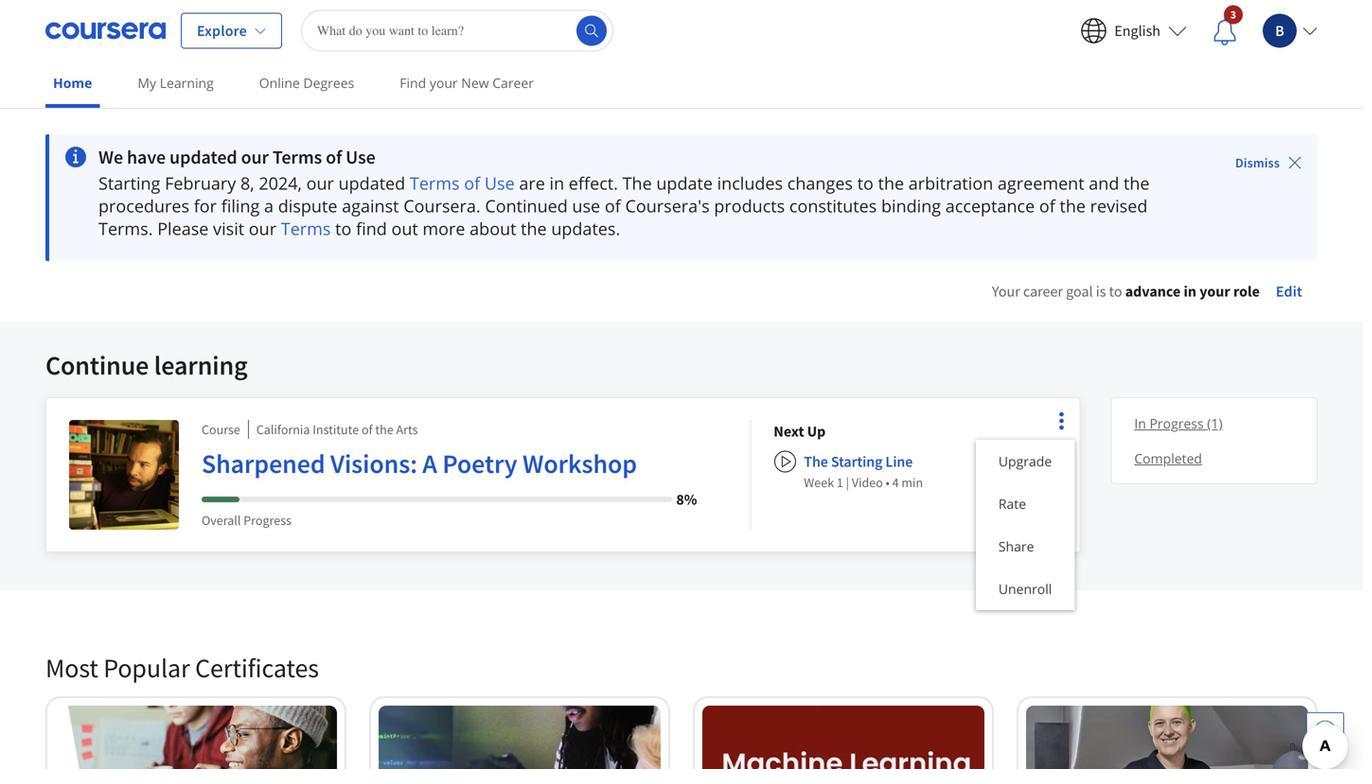 Task type: vqa. For each thing, say whether or not it's contained in the screenshot.
Dismiss button
yes



Task type: describe. For each thing, give the bounding box(es) containing it.
home
[[53, 74, 92, 92]]

sharpened
[[202, 447, 325, 480]]

for
[[194, 195, 217, 218]]

next
[[774, 422, 804, 441]]

revised
[[1090, 195, 1148, 218]]

your
[[992, 282, 1020, 301]]

upgrade
[[998, 452, 1052, 470]]

2 vertical spatial to
[[1109, 282, 1122, 301]]

rate
[[998, 495, 1026, 513]]

week
[[804, 474, 834, 491]]

find your new career link
[[392, 62, 541, 104]]

are in effect. the update includes changes to the arbitration agreement and the procedures for filing a dispute against coursera. continued use of coursera's products constitutes binding acceptance of the revised terms. please visit our
[[98, 172, 1150, 240]]

2 vertical spatial terms
[[281, 217, 331, 240]]

overall progress
[[202, 512, 291, 529]]

video
[[852, 474, 883, 491]]

2024,
[[259, 172, 302, 195]]

dispute
[[278, 195, 337, 218]]

filing
[[221, 195, 260, 218]]

of right "institute"
[[362, 421, 373, 438]]

the starting line week 1 | video • 4 min
[[804, 452, 923, 491]]

information: we have updated our terms of use element
[[98, 145, 1182, 169]]

of right acceptance
[[1039, 195, 1055, 218]]

in progress (1)
[[1134, 415, 1223, 433]]

most
[[45, 652, 98, 685]]

learning
[[160, 74, 214, 92]]

online degrees
[[259, 74, 354, 92]]

dismiss button
[[1228, 146, 1310, 180]]

1 horizontal spatial use
[[485, 172, 515, 195]]

share
[[998, 538, 1034, 556]]

your career goal is to advance in your role
[[992, 282, 1260, 301]]

california institute of the arts
[[256, 421, 418, 438]]

starting february 8, 2024, our updated terms of use
[[98, 172, 515, 195]]

coursera image
[[45, 16, 166, 46]]

we have updated our terms of use
[[98, 145, 376, 169]]

•
[[886, 474, 890, 491]]

course
[[202, 421, 240, 438]]

1
[[837, 474, 843, 491]]

1 vertical spatial to
[[335, 217, 352, 240]]

coursera.
[[403, 195, 481, 218]]

we have updated our terms of use element
[[45, 134, 1318, 261]]

a
[[264, 195, 274, 218]]

california
[[256, 421, 310, 438]]

more
[[423, 217, 465, 240]]

acceptance
[[945, 195, 1035, 218]]

most popular certificates collection element
[[34, 621, 1329, 770]]

rate menu item
[[976, 483, 1075, 525]]

we
[[98, 145, 123, 169]]

procedures
[[98, 195, 189, 218]]

arbitration
[[908, 172, 993, 195]]

and
[[1089, 172, 1119, 195]]

please
[[157, 217, 209, 240]]

sharpened visions: a poetry workshop link
[[202, 447, 697, 488]]

upgrade menu item
[[976, 440, 1075, 483]]

my
[[138, 74, 156, 92]]

coursera's
[[625, 195, 710, 218]]

of right use
[[605, 195, 621, 218]]

sharpened visions: a poetry workshop
[[202, 447, 637, 480]]

terms.
[[98, 217, 153, 240]]

0 vertical spatial use
[[346, 145, 376, 169]]

unenroll
[[998, 580, 1052, 598]]

terms to find out more about the updates.
[[281, 217, 620, 240]]

are
[[519, 172, 545, 195]]

terms of use link
[[410, 172, 515, 195]]

updates.
[[551, 217, 620, 240]]

binding
[[881, 195, 941, 218]]

in progress (1) link
[[1127, 406, 1301, 441]]

line
[[885, 452, 913, 471]]

online
[[259, 74, 300, 92]]

the left arts at the bottom left of the page
[[375, 421, 393, 438]]

1 horizontal spatial in
[[1184, 282, 1196, 301]]

products
[[714, 195, 785, 218]]

help center image
[[1314, 720, 1337, 743]]

completed link
[[1127, 441, 1301, 476]]

sharpened visions: a poetry workshop image
[[69, 420, 179, 530]]

of up starting february 8, 2024, our updated terms of use at left
[[326, 145, 342, 169]]

1 horizontal spatial updated
[[338, 172, 405, 195]]

degrees
[[303, 74, 354, 92]]



Task type: locate. For each thing, give the bounding box(es) containing it.
1 vertical spatial in
[[1184, 282, 1196, 301]]

against
[[342, 195, 399, 218]]

home link
[[45, 62, 100, 108]]

terms up starting february 8, 2024, our updated terms of use at left
[[273, 145, 322, 169]]

terms right a
[[281, 217, 331, 240]]

our inside the are in effect. the update includes changes to the arbitration agreement and the procedures for filing a dispute against coursera. continued use of coursera's products constitutes binding acceptance of the revised terms. please visit our
[[249, 217, 276, 240]]

updated
[[169, 145, 237, 169], [338, 172, 405, 195]]

1 horizontal spatial starting
[[831, 452, 882, 471]]

menu
[[976, 440, 1075, 611]]

february
[[165, 172, 236, 195]]

completed
[[1134, 450, 1202, 468]]

have
[[127, 145, 166, 169]]

includes
[[717, 172, 783, 195]]

the inside the starting line week 1 | video • 4 min
[[804, 452, 828, 471]]

0 vertical spatial progress
[[1150, 415, 1204, 433]]

poetry
[[442, 447, 517, 480]]

your
[[430, 74, 458, 92], [1199, 282, 1230, 301]]

1 vertical spatial our
[[306, 172, 334, 195]]

certificates
[[195, 652, 319, 685]]

the right and
[[1124, 172, 1150, 195]]

advance
[[1125, 282, 1181, 301]]

goal
[[1066, 282, 1093, 301]]

0 vertical spatial the
[[622, 172, 652, 195]]

to right is at top
[[1109, 282, 1122, 301]]

starting
[[98, 172, 160, 195], [831, 452, 882, 471]]

workshop
[[523, 447, 637, 480]]

our
[[241, 145, 269, 169], [306, 172, 334, 195], [249, 217, 276, 240]]

my learning link
[[130, 62, 221, 104]]

1 vertical spatial the
[[804, 452, 828, 471]]

progress right overall
[[243, 512, 291, 529]]

0 vertical spatial your
[[430, 74, 458, 92]]

a
[[422, 447, 437, 480]]

up
[[807, 422, 826, 441]]

0 vertical spatial to
[[857, 172, 874, 195]]

learning
[[154, 349, 248, 382]]

english
[[1114, 21, 1160, 40]]

0 vertical spatial in
[[549, 172, 564, 195]]

terms up more
[[410, 172, 460, 195]]

starting down have
[[98, 172, 160, 195]]

arts
[[396, 421, 418, 438]]

more option for sharpened visions: a poetry workshop image
[[1048, 408, 1075, 434]]

my learning
[[138, 74, 214, 92]]

|
[[846, 474, 849, 491]]

english button
[[1069, 6, 1198, 55]]

0 horizontal spatial starting
[[98, 172, 160, 195]]

the up week in the bottom of the page
[[804, 452, 828, 471]]

terms link
[[281, 217, 331, 240]]

0 horizontal spatial use
[[346, 145, 376, 169]]

the
[[878, 172, 904, 195], [1124, 172, 1150, 195], [1060, 195, 1086, 218], [521, 217, 547, 240], [375, 421, 393, 438]]

region
[[687, 307, 1302, 465]]

8,
[[240, 172, 254, 195]]

in
[[549, 172, 564, 195], [1184, 282, 1196, 301]]

1 vertical spatial starting
[[831, 452, 882, 471]]

the left "arbitration"
[[878, 172, 904, 195]]

in right are
[[549, 172, 564, 195]]

0 vertical spatial starting
[[98, 172, 160, 195]]

progress for overall
[[243, 512, 291, 529]]

is
[[1096, 282, 1106, 301]]

popular
[[103, 652, 190, 685]]

updated up february
[[169, 145, 237, 169]]

1 vertical spatial your
[[1199, 282, 1230, 301]]

(1)
[[1207, 415, 1223, 433]]

0 horizontal spatial in
[[549, 172, 564, 195]]

updated up find at the left top of the page
[[338, 172, 405, 195]]

0 horizontal spatial your
[[430, 74, 458, 92]]

agreement
[[998, 172, 1084, 195]]

find
[[400, 74, 426, 92]]

unenroll menu item
[[976, 568, 1075, 611]]

constitutes
[[789, 195, 877, 218]]

our right 2024,
[[306, 172, 334, 195]]

changes
[[787, 172, 853, 195]]

0 horizontal spatial progress
[[243, 512, 291, 529]]

dismiss
[[1235, 154, 1280, 171]]

0 horizontal spatial the
[[622, 172, 652, 195]]

use left are
[[485, 172, 515, 195]]

0 horizontal spatial to
[[335, 217, 352, 240]]

in right advance at the right top of the page
[[1184, 282, 1196, 301]]

your left role
[[1199, 282, 1230, 301]]

update
[[656, 172, 713, 195]]

starting inside the starting line week 1 | video • 4 min
[[831, 452, 882, 471]]

visions:
[[330, 447, 417, 480]]

0 horizontal spatial updated
[[169, 145, 237, 169]]

in
[[1134, 415, 1146, 433]]

institute
[[313, 421, 359, 438]]

most popular certificates
[[45, 652, 319, 685]]

the
[[622, 172, 652, 195], [804, 452, 828, 471]]

to
[[857, 172, 874, 195], [335, 217, 352, 240], [1109, 282, 1122, 301]]

of
[[326, 145, 342, 169], [464, 172, 480, 195], [605, 195, 621, 218], [1039, 195, 1055, 218], [362, 421, 373, 438]]

out
[[391, 217, 418, 240]]

1 vertical spatial use
[[485, 172, 515, 195]]

progress
[[1150, 415, 1204, 433], [243, 512, 291, 529]]

new
[[461, 74, 489, 92]]

continued
[[485, 195, 568, 218]]

terms
[[273, 145, 322, 169], [410, 172, 460, 195], [281, 217, 331, 240]]

your right find
[[430, 74, 458, 92]]

career
[[1023, 282, 1063, 301]]

of up about
[[464, 172, 480, 195]]

0 vertical spatial our
[[241, 145, 269, 169]]

about
[[470, 217, 516, 240]]

the right about
[[521, 217, 547, 240]]

progress up completed
[[1150, 415, 1204, 433]]

the left and
[[1060, 195, 1086, 218]]

use
[[572, 195, 600, 218]]

1 vertical spatial terms
[[410, 172, 460, 195]]

0 vertical spatial updated
[[169, 145, 237, 169]]

starting inside we have updated our terms of use element
[[98, 172, 160, 195]]

visit
[[213, 217, 244, 240]]

share menu item
[[976, 525, 1075, 568]]

menu containing upgrade
[[976, 440, 1075, 611]]

1 horizontal spatial your
[[1199, 282, 1230, 301]]

our right visit
[[249, 217, 276, 240]]

2 horizontal spatial to
[[1109, 282, 1122, 301]]

online degrees link
[[252, 62, 362, 104]]

1 vertical spatial progress
[[243, 512, 291, 529]]

next up
[[774, 422, 826, 441]]

1 horizontal spatial to
[[857, 172, 874, 195]]

starting up '|'
[[831, 452, 882, 471]]

0 vertical spatial terms
[[273, 145, 322, 169]]

1 vertical spatial updated
[[338, 172, 405, 195]]

8%
[[676, 490, 697, 509]]

role
[[1233, 282, 1260, 301]]

to right changes
[[857, 172, 874, 195]]

career
[[492, 74, 534, 92]]

1 horizontal spatial the
[[804, 452, 828, 471]]

1 horizontal spatial progress
[[1150, 415, 1204, 433]]

the down information: we have updated our terms of use element
[[622, 172, 652, 195]]

our up 8,
[[241, 145, 269, 169]]

in inside the are in effect. the update includes changes to the arbitration agreement and the procedures for filing a dispute against coursera. continued use of coursera's products constitutes binding acceptance of the revised terms. please visit our
[[549, 172, 564, 195]]

effect.
[[569, 172, 618, 195]]

use up against at the top of the page
[[346, 145, 376, 169]]

find your new career
[[400, 74, 534, 92]]

to inside the are in effect. the update includes changes to the arbitration agreement and the procedures for filing a dispute against coursera. continued use of coursera's products constitutes binding acceptance of the revised terms. please visit our
[[857, 172, 874, 195]]

find
[[356, 217, 387, 240]]

the inside the are in effect. the update includes changes to the arbitration agreement and the procedures for filing a dispute against coursera. continued use of coursera's products constitutes binding acceptance of the revised terms. please visit our
[[622, 172, 652, 195]]

2 vertical spatial our
[[249, 217, 276, 240]]

continue learning
[[45, 349, 248, 382]]

None search field
[[301, 10, 613, 52]]

to left find at the left top of the page
[[335, 217, 352, 240]]

overall
[[202, 512, 241, 529]]

progress for in
[[1150, 415, 1204, 433]]



